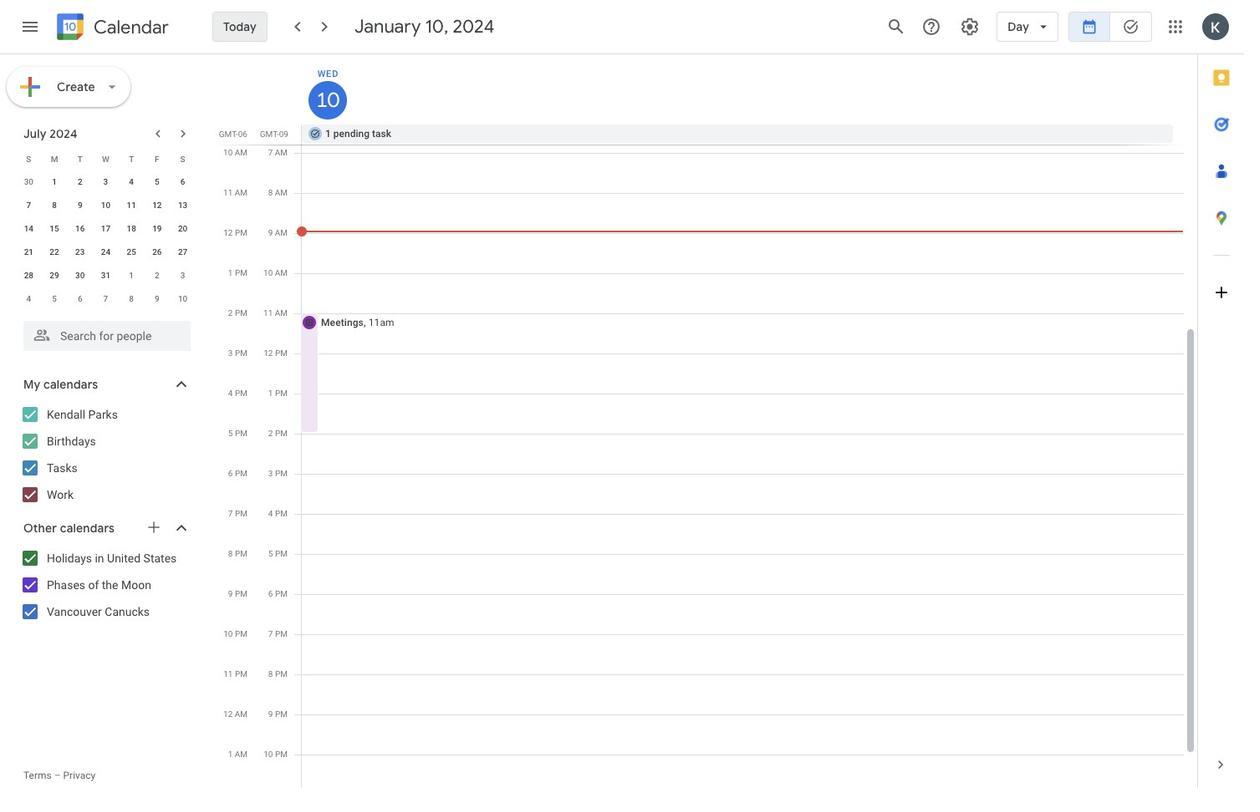 Task type: vqa. For each thing, say whether or not it's contained in the screenshot.


Task type: describe. For each thing, give the bounding box(es) containing it.
11 left meetings
[[263, 309, 273, 318]]

6 inside "august 6" element
[[78, 294, 82, 303]]

1 vertical spatial 8 pm
[[268, 670, 288, 679]]

my
[[23, 377, 40, 392]]

11am
[[368, 317, 394, 329]]

12 element
[[147, 196, 167, 216]]

0 horizontal spatial 7 pm
[[228, 509, 247, 518]]

parks
[[88, 408, 118, 421]]

of
[[88, 579, 99, 592]]

day
[[1008, 19, 1029, 34]]

29
[[50, 271, 59, 280]]

task_alt button
[[1110, 7, 1152, 47]]

august 8 element
[[121, 289, 141, 309]]

kendall
[[47, 408, 85, 421]]

august 10 element
[[173, 289, 193, 309]]

17 element
[[96, 219, 116, 239]]

0 vertical spatial 2 pm
[[228, 309, 247, 318]]

12 am
[[223, 710, 247, 719]]

terms
[[23, 770, 52, 782]]

am down "8 am"
[[275, 228, 288, 237]]

0 vertical spatial 6 pm
[[228, 469, 247, 478]]

privacy link
[[63, 770, 96, 782]]

22
[[50, 247, 59, 257]]

9 up 11 pm
[[228, 589, 233, 599]]

06
[[238, 130, 247, 139]]

23
[[75, 247, 85, 257]]

0 horizontal spatial 10 pm
[[223, 630, 247, 639]]

12 inside row
[[152, 201, 162, 210]]

main drawer image
[[20, 17, 40, 37]]

day button
[[997, 7, 1058, 47]]

13 element
[[173, 196, 193, 216]]

9 down august 2 element
[[155, 294, 159, 303]]

am down the 12 am
[[235, 750, 247, 759]]

15 element
[[44, 219, 64, 239]]

row containing 4
[[16, 288, 196, 311]]

26 element
[[147, 242, 167, 263]]

july 2024 grid
[[16, 147, 196, 311]]

0 horizontal spatial 9 pm
[[228, 589, 247, 599]]

july
[[23, 126, 47, 141]]

1 pending task
[[325, 128, 391, 140]]

24 element
[[96, 242, 116, 263]]

20 element
[[173, 219, 193, 239]]

1 vertical spatial 3 pm
[[268, 469, 288, 478]]

1 vertical spatial 9 pm
[[268, 710, 288, 719]]

16
[[75, 224, 85, 233]]

27
[[178, 247, 188, 257]]

moon
[[121, 579, 151, 592]]

my calendars
[[23, 377, 98, 392]]

26
[[152, 247, 162, 257]]

10 up 11 pm
[[223, 630, 233, 639]]

work
[[47, 488, 74, 502]]

11 right 13 element
[[223, 188, 233, 197]]

calendar
[[94, 15, 169, 39]]

2 s from the left
[[180, 154, 185, 163]]

phases of the moon
[[47, 579, 151, 592]]

0 vertical spatial 1 pm
[[228, 268, 247, 278]]

30 for june 30 element
[[24, 177, 33, 186]]

0 horizontal spatial 11 am
[[223, 188, 247, 197]]

15
[[50, 224, 59, 233]]

gmt-06
[[219, 130, 247, 139]]

calendars for other calendars
[[60, 521, 115, 536]]

date_range
[[1081, 18, 1098, 35]]

11 up the 12 am
[[223, 670, 233, 679]]

1 vertical spatial 10 pm
[[264, 750, 288, 759]]

terms – privacy
[[23, 770, 96, 782]]

19
[[152, 224, 162, 233]]

1 am
[[228, 750, 247, 759]]

pending
[[333, 128, 370, 140]]

Search for people text field
[[33, 321, 181, 351]]

create button
[[7, 67, 130, 107]]

august 7 element
[[96, 289, 116, 309]]

20
[[178, 224, 188, 233]]

my calendars list
[[3, 401, 207, 508]]

add other calendars image
[[145, 519, 162, 536]]

9 up 16
[[78, 201, 82, 210]]

1 vertical spatial 7 pm
[[268, 630, 288, 639]]

25 element
[[121, 242, 141, 263]]

june 30 element
[[19, 172, 39, 192]]

8 right 11 pm
[[268, 670, 273, 679]]

august 5 element
[[44, 289, 64, 309]]

am up 1 am
[[235, 710, 247, 719]]

31 element
[[96, 266, 116, 286]]

14
[[24, 224, 33, 233]]

the
[[102, 579, 118, 592]]

28
[[24, 271, 33, 280]]

10 grid
[[214, 54, 1197, 788]]

1 vertical spatial 1 pm
[[268, 389, 288, 398]]

1 vertical spatial 4 pm
[[268, 509, 288, 518]]

row containing 14
[[16, 217, 196, 241]]

10 up 17 at top left
[[101, 201, 110, 210]]

august 1 element
[[121, 266, 141, 286]]

–
[[54, 770, 61, 782]]

10 down 9 am
[[263, 268, 273, 278]]

vancouver canucks
[[47, 605, 150, 619]]

1 vertical spatial 10 am
[[263, 268, 288, 278]]

,
[[364, 317, 366, 329]]

21 element
[[19, 242, 39, 263]]

gmt- for 06
[[219, 130, 238, 139]]

july 2024
[[23, 126, 78, 141]]

meetings
[[321, 317, 364, 329]]

birthdays
[[47, 435, 96, 448]]

meetings , 11am
[[321, 317, 394, 329]]

8 right the 'states'
[[228, 549, 233, 558]]

19 element
[[147, 219, 167, 239]]

date_range button
[[1068, 7, 1110, 47]]

tasks
[[47, 461, 78, 475]]

task_alt
[[1122, 18, 1139, 35]]

gmt-09
[[260, 130, 288, 139]]

other
[[23, 521, 57, 536]]

1 pending task row
[[294, 125, 1197, 145]]

1 vertical spatial 2024
[[49, 126, 78, 141]]

calendars for my calendars
[[43, 377, 98, 392]]

18 element
[[121, 219, 141, 239]]

wed 10
[[315, 69, 339, 114]]

1 vertical spatial 2 pm
[[268, 429, 288, 438]]

0 horizontal spatial 12 pm
[[223, 228, 247, 237]]

privacy
[[63, 770, 96, 782]]

row containing 28
[[16, 264, 196, 288]]

0 vertical spatial 5 pm
[[228, 429, 247, 438]]

18
[[127, 224, 136, 233]]

23 element
[[70, 242, 90, 263]]

9 am
[[268, 228, 288, 237]]

14 element
[[19, 219, 39, 239]]

1 pending task button
[[302, 125, 1173, 143]]

8 am
[[268, 188, 288, 197]]

8 up 15
[[52, 201, 57, 210]]

10 inside wed 10
[[315, 87, 338, 114]]

24
[[101, 247, 110, 257]]

31
[[101, 271, 110, 280]]

11 inside 11 element
[[127, 201, 136, 210]]

10 right 1 am
[[264, 750, 273, 759]]



Task type: locate. For each thing, give the bounding box(es) containing it.
my calendars button
[[3, 371, 207, 398]]

m
[[51, 154, 58, 163]]

row up 24 on the top of the page
[[16, 217, 196, 241]]

0 vertical spatial 12 pm
[[223, 228, 247, 237]]

1 horizontal spatial 2 pm
[[268, 429, 288, 438]]

30 element
[[70, 266, 90, 286]]

0 horizontal spatial 2024
[[49, 126, 78, 141]]

1 vertical spatial 30
[[75, 271, 85, 280]]

row up august 7 'element'
[[16, 264, 196, 288]]

january
[[354, 15, 421, 38]]

calendars up kendall
[[43, 377, 98, 392]]

row down 31 element
[[16, 288, 196, 311]]

10 pm up 11 pm
[[223, 630, 247, 639]]

august 3 element
[[173, 266, 193, 286]]

2024
[[453, 15, 495, 38], [49, 126, 78, 141]]

10
[[315, 87, 338, 114], [223, 148, 233, 157], [101, 201, 110, 210], [263, 268, 273, 278], [178, 294, 188, 303], [223, 630, 233, 639], [264, 750, 273, 759]]

10 pm right 1 am
[[264, 750, 288, 759]]

None search field
[[0, 314, 207, 351]]

f
[[155, 154, 159, 163]]

in
[[95, 552, 104, 565]]

tab list
[[1198, 54, 1244, 742]]

0 horizontal spatial 5 pm
[[228, 429, 247, 438]]

row containing 30
[[16, 171, 196, 194]]

4
[[129, 177, 134, 186], [26, 294, 31, 303], [228, 389, 233, 398], [268, 509, 273, 518]]

today
[[223, 19, 256, 34]]

other calendars
[[23, 521, 115, 536]]

1 vertical spatial 5 pm
[[268, 549, 288, 558]]

2 t from the left
[[129, 154, 134, 163]]

gmt- for 09
[[260, 130, 279, 139]]

10 down august 3 element
[[178, 294, 188, 303]]

1 horizontal spatial gmt-
[[260, 130, 279, 139]]

phases
[[47, 579, 85, 592]]

12 pm
[[223, 228, 247, 237], [264, 349, 288, 358]]

1 horizontal spatial 3 pm
[[268, 469, 288, 478]]

0 vertical spatial 30
[[24, 177, 33, 186]]

other calendars list
[[3, 545, 207, 625]]

1 t from the left
[[78, 154, 83, 163]]

create
[[57, 79, 95, 94]]

10 element
[[96, 196, 116, 216]]

11 pm
[[223, 670, 247, 679]]

0 vertical spatial 2024
[[453, 15, 495, 38]]

30 down 23 element
[[75, 271, 85, 280]]

28 element
[[19, 266, 39, 286]]

8 pm
[[228, 549, 247, 558], [268, 670, 288, 679]]

3
[[103, 177, 108, 186], [180, 271, 185, 280], [228, 349, 233, 358], [268, 469, 273, 478]]

9 down "8 am"
[[268, 228, 273, 237]]

january 10, 2024
[[354, 15, 495, 38]]

9
[[78, 201, 82, 210], [268, 228, 273, 237], [155, 294, 159, 303], [228, 589, 233, 599], [268, 710, 273, 719]]

row group
[[16, 171, 196, 311]]

august 9 element
[[147, 289, 167, 309]]

2024 up m
[[49, 126, 78, 141]]

2
[[78, 177, 82, 186], [155, 271, 159, 280], [228, 309, 233, 318], [268, 429, 273, 438]]

10 pm
[[223, 630, 247, 639], [264, 750, 288, 759]]

gmt- left gmt-09
[[219, 130, 238, 139]]

2 gmt- from the left
[[260, 130, 279, 139]]

t left the w
[[78, 154, 83, 163]]

calendar heading
[[90, 15, 169, 39]]

9 right the 12 am
[[268, 710, 273, 719]]

12
[[152, 201, 162, 210], [223, 228, 233, 237], [264, 349, 273, 358], [223, 710, 233, 719]]

10 down gmt-06
[[223, 148, 233, 157]]

s
[[26, 154, 31, 163], [180, 154, 185, 163]]

17
[[101, 224, 110, 233]]

0 vertical spatial 7 pm
[[228, 509, 247, 518]]

0 horizontal spatial 4 pm
[[228, 389, 247, 398]]

6 pm
[[228, 469, 247, 478], [268, 589, 288, 599]]

21
[[24, 247, 33, 257]]

10,
[[425, 15, 448, 38]]

29 element
[[44, 266, 64, 286]]

canucks
[[105, 605, 150, 619]]

row group containing 30
[[16, 171, 196, 311]]

wed
[[317, 69, 339, 79]]

t
[[78, 154, 83, 163], [129, 154, 134, 163]]

7 pm
[[228, 509, 247, 518], [268, 630, 288, 639]]

5
[[155, 177, 159, 186], [52, 294, 57, 303], [228, 429, 233, 438], [268, 549, 273, 558]]

s right f
[[180, 154, 185, 163]]

s up june 30 element
[[26, 154, 31, 163]]

am down 06
[[235, 148, 247, 157]]

august 4 element
[[19, 289, 39, 309]]

wednesday, january 10, today element
[[309, 81, 347, 120]]

1 horizontal spatial 30
[[75, 271, 85, 280]]

0 vertical spatial 9 pm
[[228, 589, 247, 599]]

1 horizontal spatial 11 am
[[263, 309, 288, 318]]

1 s from the left
[[26, 154, 31, 163]]

settings menu image
[[960, 17, 980, 37]]

0 vertical spatial 11 am
[[223, 188, 247, 197]]

1 inside button
[[325, 128, 331, 140]]

2 row from the top
[[16, 171, 196, 194]]

8 up 9 am
[[268, 188, 273, 197]]

2 pm
[[228, 309, 247, 318], [268, 429, 288, 438]]

row containing s
[[16, 147, 196, 171]]

calendars up in
[[60, 521, 115, 536]]

1
[[325, 128, 331, 140], [52, 177, 57, 186], [228, 268, 233, 278], [129, 271, 134, 280], [268, 389, 273, 398], [228, 750, 233, 759]]

1 horizontal spatial 12 pm
[[264, 349, 288, 358]]

terms link
[[23, 770, 52, 782]]

0 vertical spatial 10 pm
[[223, 630, 247, 639]]

30 up 14
[[24, 177, 33, 186]]

0 horizontal spatial 3 pm
[[228, 349, 247, 358]]

4 row from the top
[[16, 217, 196, 241]]

30
[[24, 177, 33, 186], [75, 271, 85, 280]]

kendall parks
[[47, 408, 118, 421]]

11
[[223, 188, 233, 197], [127, 201, 136, 210], [263, 309, 273, 318], [223, 670, 233, 679]]

9 pm up 11 pm
[[228, 589, 247, 599]]

row up 17 at top left
[[16, 194, 196, 217]]

8 pm right the 'states'
[[228, 549, 247, 558]]

1 horizontal spatial 10 pm
[[264, 750, 288, 759]]

8
[[268, 188, 273, 197], [52, 201, 57, 210], [129, 294, 134, 303], [228, 549, 233, 558], [268, 670, 273, 679]]

8 down august 1 element
[[129, 294, 134, 303]]

7 row from the top
[[16, 288, 196, 311]]

1 row from the top
[[16, 147, 196, 171]]

am down 09
[[275, 148, 288, 157]]

0 vertical spatial 10 am
[[223, 148, 247, 157]]

6
[[180, 177, 185, 186], [78, 294, 82, 303], [228, 469, 233, 478], [268, 589, 273, 599]]

1 pm
[[228, 268, 247, 278], [268, 389, 288, 398]]

1 horizontal spatial 7 pm
[[268, 630, 288, 639]]

5 row from the top
[[16, 241, 196, 264]]

1 horizontal spatial s
[[180, 154, 185, 163]]

1 horizontal spatial t
[[129, 154, 134, 163]]

10 am down 9 am
[[263, 268, 288, 278]]

0 horizontal spatial 6 pm
[[228, 469, 247, 478]]

7 am
[[268, 148, 288, 157]]

1 gmt- from the left
[[219, 130, 238, 139]]

0 horizontal spatial gmt-
[[219, 130, 238, 139]]

0 horizontal spatial 8 pm
[[228, 549, 247, 558]]

vancouver
[[47, 605, 102, 619]]

august 6 element
[[70, 289, 90, 309]]

row up the 31
[[16, 241, 196, 264]]

1 horizontal spatial 5 pm
[[268, 549, 288, 558]]

gmt- up 7 am
[[260, 130, 279, 139]]

row containing 21
[[16, 241, 196, 264]]

10 am
[[223, 148, 247, 157], [263, 268, 288, 278]]

row
[[16, 147, 196, 171], [16, 171, 196, 194], [16, 194, 196, 217], [16, 217, 196, 241], [16, 241, 196, 264], [16, 264, 196, 288], [16, 288, 196, 311]]

row up 10 element
[[16, 147, 196, 171]]

am down 9 am
[[275, 268, 288, 278]]

holidays in united states
[[47, 552, 177, 565]]

16 element
[[70, 219, 90, 239]]

united
[[107, 552, 141, 565]]

0 horizontal spatial 10 am
[[223, 148, 247, 157]]

3 row from the top
[[16, 194, 196, 217]]

1 vertical spatial 6 pm
[[268, 589, 288, 599]]

25
[[127, 247, 136, 257]]

1 horizontal spatial 2024
[[453, 15, 495, 38]]

3 pm
[[228, 349, 247, 358], [268, 469, 288, 478]]

8 pm right 11 pm
[[268, 670, 288, 679]]

0 horizontal spatial t
[[78, 154, 83, 163]]

holidays
[[47, 552, 92, 565]]

1 horizontal spatial 8 pm
[[268, 670, 288, 679]]

1 horizontal spatial 10 am
[[263, 268, 288, 278]]

am left meetings
[[275, 309, 288, 318]]

22 element
[[44, 242, 64, 263]]

11 am left "8 am"
[[223, 188, 247, 197]]

10 am down gmt-06
[[223, 148, 247, 157]]

1 vertical spatial 11 am
[[263, 309, 288, 318]]

11 element
[[121, 196, 141, 216]]

pm
[[235, 228, 247, 237], [235, 268, 247, 278], [235, 309, 247, 318], [235, 349, 247, 358], [275, 349, 288, 358], [235, 389, 247, 398], [275, 389, 288, 398], [235, 429, 247, 438], [275, 429, 288, 438], [235, 469, 247, 478], [275, 469, 288, 478], [235, 509, 247, 518], [275, 509, 288, 518], [235, 549, 247, 558], [275, 549, 288, 558], [235, 589, 247, 599], [275, 589, 288, 599], [235, 630, 247, 639], [275, 630, 288, 639], [235, 670, 247, 679], [275, 670, 288, 679], [275, 710, 288, 719], [275, 750, 288, 759]]

task
[[372, 128, 391, 140]]

5 pm
[[228, 429, 247, 438], [268, 549, 288, 558]]

am
[[235, 148, 247, 157], [275, 148, 288, 157], [235, 188, 247, 197], [275, 188, 288, 197], [275, 228, 288, 237], [275, 268, 288, 278], [275, 309, 288, 318], [235, 710, 247, 719], [235, 750, 247, 759]]

1 horizontal spatial 9 pm
[[268, 710, 288, 719]]

row down the w
[[16, 171, 196, 194]]

11 am left meetings
[[263, 309, 288, 318]]

am left "8 am"
[[235, 188, 247, 197]]

10 down the wed
[[315, 87, 338, 114]]

0 horizontal spatial s
[[26, 154, 31, 163]]

0 vertical spatial 4 pm
[[228, 389, 247, 398]]

1 vertical spatial calendars
[[60, 521, 115, 536]]

7 inside 'element'
[[103, 294, 108, 303]]

0 vertical spatial calendars
[[43, 377, 98, 392]]

27 element
[[173, 242, 193, 263]]

1 horizontal spatial 4 pm
[[268, 509, 288, 518]]

2024 right 10,
[[453, 15, 495, 38]]

1 horizontal spatial 1 pm
[[268, 389, 288, 398]]

0 vertical spatial 8 pm
[[228, 549, 247, 558]]

09
[[279, 130, 288, 139]]

0 horizontal spatial 30
[[24, 177, 33, 186]]

1 vertical spatial 12 pm
[[264, 349, 288, 358]]

am up 9 am
[[275, 188, 288, 197]]

30 for 30 element on the left of page
[[75, 271, 85, 280]]

august 2 element
[[147, 266, 167, 286]]

calendar element
[[54, 10, 169, 47]]

t left f
[[129, 154, 134, 163]]

w
[[102, 154, 109, 163]]

9 pm right the 12 am
[[268, 710, 288, 719]]

states
[[143, 552, 177, 565]]

other calendars button
[[3, 515, 207, 542]]

1 horizontal spatial 6 pm
[[268, 589, 288, 599]]

row containing 7
[[16, 194, 196, 217]]

0 vertical spatial 3 pm
[[228, 349, 247, 358]]

11 up 18
[[127, 201, 136, 210]]

0 horizontal spatial 2 pm
[[228, 309, 247, 318]]

13
[[178, 201, 188, 210]]

today button
[[212, 7, 267, 47]]

4 pm
[[228, 389, 247, 398], [268, 509, 288, 518]]

11 am
[[223, 188, 247, 197], [263, 309, 288, 318]]

0 horizontal spatial 1 pm
[[228, 268, 247, 278]]

6 row from the top
[[16, 264, 196, 288]]

calendars
[[43, 377, 98, 392], [60, 521, 115, 536]]



